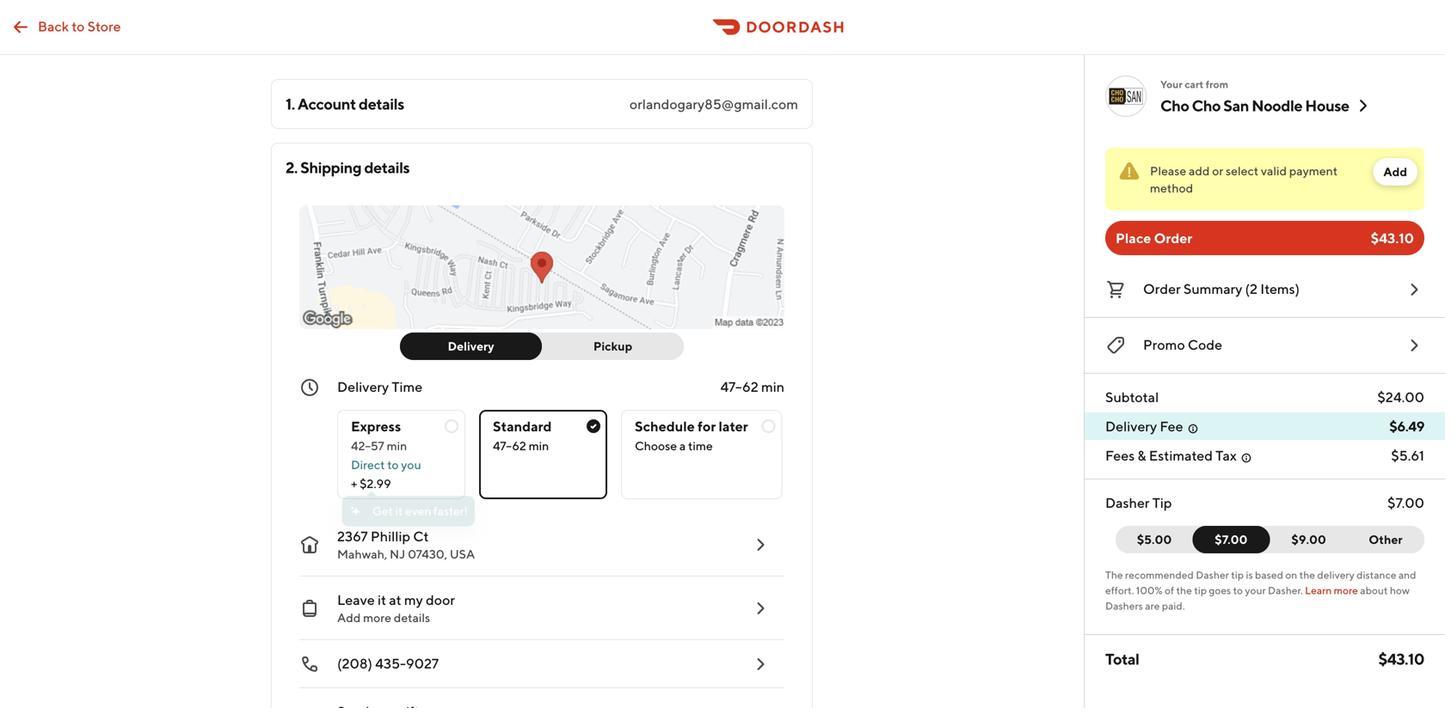 Task type: describe. For each thing, give the bounding box(es) containing it.
$6.49
[[1389, 418, 1424, 435]]

&
[[1137, 448, 1146, 464]]

select
[[1226, 164, 1259, 178]]

details for 2. shipping details
[[364, 158, 410, 177]]

schedule
[[635, 418, 695, 435]]

san
[[1223, 96, 1249, 115]]

cho cho san noodle house link
[[1160, 95, 1373, 116]]

1 vertical spatial tip
[[1194, 585, 1207, 597]]

9027
[[406, 656, 439, 672]]

for
[[698, 418, 716, 435]]

tax
[[1216, 448, 1237, 464]]

leave
[[337, 592, 375, 609]]

2 vertical spatial delivery
[[1105, 418, 1157, 435]]

promo
[[1143, 337, 1185, 353]]

0 horizontal spatial delivery
[[337, 379, 389, 395]]

order summary (2 items) button
[[1105, 276, 1424, 304]]

2. shipping details
[[286, 158, 410, 177]]

place order
[[1116, 230, 1192, 246]]

$24.00
[[1377, 389, 1424, 406]]

fee
[[1160, 418, 1183, 435]]

standard
[[493, 418, 552, 435]]

and
[[1399, 569, 1416, 581]]

$5.61
[[1391, 448, 1424, 464]]

a
[[679, 439, 686, 453]]

$5.00 button
[[1116, 526, 1204, 554]]

effort.
[[1105, 585, 1134, 597]]

add inside add button
[[1384, 165, 1407, 179]]

more inside leave it at my door add more details
[[363, 611, 391, 625]]

2367 phillip ct mahwah,  nj 07430,  usa
[[337, 529, 475, 562]]

house
[[1305, 96, 1349, 115]]

from
[[1206, 78, 1228, 90]]

your
[[1160, 78, 1183, 90]]

mahwah,
[[337, 548, 387, 562]]

0 vertical spatial 47–62 min
[[720, 379, 784, 395]]

delivery or pickup selector option group
[[400, 333, 684, 360]]

delivery time
[[337, 379, 423, 395]]

tip
[[1152, 495, 1172, 511]]

my
[[404, 592, 423, 609]]

pickup
[[593, 339, 632, 354]]

nj
[[390, 548, 405, 562]]

100%
[[1136, 585, 1163, 597]]

to inside 42–57 min direct to you + $2.99
[[387, 458, 399, 472]]

2367
[[337, 529, 368, 545]]

phillip
[[371, 529, 410, 545]]

dasher inside the recommended dasher tip is based on the delivery distance and effort. 100% of the tip goes to your dasher.
[[1196, 569, 1229, 581]]

1. account
[[286, 95, 356, 113]]

choose a time
[[635, 439, 713, 453]]

valid
[[1261, 164, 1287, 178]]

on
[[1285, 569, 1297, 581]]

even
[[405, 507, 432, 521]]

add inside leave it at my door add more details
[[337, 611, 361, 625]]

total
[[1105, 650, 1139, 669]]

your
[[1245, 585, 1266, 597]]

none radio containing standard
[[479, 410, 607, 500]]

to inside back to store link
[[72, 18, 85, 34]]

1 horizontal spatial 47–62
[[720, 379, 758, 395]]

1 horizontal spatial more
[[1334, 585, 1358, 597]]

time
[[688, 439, 713, 453]]

your cart from
[[1160, 78, 1228, 90]]

subtotal
[[1105, 389, 1159, 406]]

2 cho from the left
[[1192, 96, 1221, 115]]

you
[[401, 458, 421, 472]]

fees & estimated
[[1105, 448, 1213, 464]]

choose
[[635, 439, 677, 453]]

it for at
[[378, 592, 386, 609]]

status containing please add or select valid payment method
[[1105, 148, 1424, 211]]

is
[[1246, 569, 1253, 581]]

07430,
[[408, 548, 447, 562]]

orlandogary85@gmail.com
[[630, 96, 798, 112]]

$7.00 inside button
[[1215, 533, 1248, 547]]

(208) 435-9027 button
[[286, 641, 784, 689]]

of
[[1165, 585, 1174, 597]]

distance
[[1357, 569, 1396, 581]]

schedule for later
[[635, 418, 748, 435]]

details for 1. account details
[[359, 95, 404, 113]]

1 horizontal spatial $7.00
[[1388, 495, 1424, 511]]

back to store link
[[0, 10, 131, 44]]

42–57
[[351, 439, 384, 453]]

get it even faster! tooltip
[[341, 493, 475, 529]]

435-
[[375, 656, 406, 672]]

1 horizontal spatial the
[[1299, 569, 1315, 581]]

estimated
[[1149, 448, 1213, 464]]



Task type: locate. For each thing, give the bounding box(es) containing it.
0 horizontal spatial min
[[387, 439, 407, 453]]

time
[[392, 379, 423, 395]]

1 horizontal spatial min
[[529, 439, 549, 453]]

1 horizontal spatial tip
[[1231, 569, 1244, 581]]

door
[[426, 592, 455, 609]]

0 vertical spatial dasher
[[1105, 495, 1150, 511]]

$2.99
[[360, 477, 391, 491]]

$43.10 down add button
[[1371, 230, 1414, 246]]

0 horizontal spatial $7.00
[[1215, 533, 1248, 547]]

delivery
[[1317, 569, 1355, 581]]

0 horizontal spatial dasher
[[1105, 495, 1150, 511]]

1 vertical spatial details
[[364, 158, 410, 177]]

to left your
[[1233, 585, 1243, 597]]

tip left is
[[1231, 569, 1244, 581]]

direct
[[351, 458, 385, 472]]

1 vertical spatial 47–62 min
[[493, 439, 549, 453]]

0 horizontal spatial more
[[363, 611, 391, 625]]

47–62 down standard
[[493, 439, 526, 453]]

later
[[719, 418, 748, 435]]

faster!
[[434, 507, 469, 521]]

promo code button
[[1105, 332, 1424, 360]]

2 vertical spatial details
[[394, 611, 430, 625]]

0 horizontal spatial it
[[378, 592, 386, 609]]

min inside option
[[529, 439, 549, 453]]

dasher tip
[[1105, 495, 1172, 511]]

min
[[761, 379, 784, 395], [387, 439, 407, 453], [529, 439, 549, 453]]

based
[[1255, 569, 1283, 581]]

0 vertical spatial it
[[395, 507, 403, 521]]

the recommended dasher tip is based on the delivery distance and effort. 100% of the tip goes to your dasher.
[[1105, 569, 1416, 597]]

status
[[1105, 148, 1424, 211]]

1 vertical spatial 47–62
[[493, 439, 526, 453]]

details
[[359, 95, 404, 113], [364, 158, 410, 177], [394, 611, 430, 625]]

(208) 435-9027
[[337, 656, 439, 672]]

add button
[[1373, 158, 1418, 186]]

0 vertical spatial more
[[1334, 585, 1358, 597]]

tip left goes
[[1194, 585, 1207, 597]]

cho down from
[[1192, 96, 1221, 115]]

or
[[1212, 164, 1223, 178]]

recommended
[[1125, 569, 1194, 581]]

it inside leave it at my door add more details
[[378, 592, 386, 609]]

Delivery radio
[[400, 333, 542, 360]]

about how dashers are paid.
[[1105, 585, 1410, 612]]

order right place
[[1154, 230, 1192, 246]]

noodle
[[1252, 96, 1302, 115]]

Other button
[[1347, 526, 1424, 554]]

2 horizontal spatial min
[[761, 379, 784, 395]]

$7.00 button
[[1192, 526, 1270, 554]]

usa
[[450, 548, 475, 562]]

47–62 min up later
[[720, 379, 784, 395]]

1 vertical spatial more
[[363, 611, 391, 625]]

None radio
[[337, 410, 465, 500], [621, 410, 782, 500], [337, 410, 465, 500], [621, 410, 782, 500]]

42–57 min direct to you + $2.99
[[351, 439, 421, 491]]

cart
[[1185, 78, 1204, 90]]

at
[[389, 592, 401, 609]]

0 vertical spatial details
[[359, 95, 404, 113]]

1 horizontal spatial dasher
[[1196, 569, 1229, 581]]

0 horizontal spatial 47–62
[[493, 439, 526, 453]]

more down at
[[363, 611, 391, 625]]

payment
[[1289, 164, 1338, 178]]

delivery
[[448, 339, 494, 354], [337, 379, 389, 395], [1105, 418, 1157, 435]]

0 horizontal spatial 47–62 min
[[493, 439, 549, 453]]

add
[[1189, 164, 1210, 178]]

2. shipping
[[286, 158, 361, 177]]

to inside the recommended dasher tip is based on the delivery distance and effort. 100% of the tip goes to your dasher.
[[1233, 585, 1243, 597]]

0 horizontal spatial cho
[[1160, 96, 1189, 115]]

it left at
[[378, 592, 386, 609]]

it right get
[[395, 507, 403, 521]]

dasher up goes
[[1196, 569, 1229, 581]]

1 vertical spatial add
[[337, 611, 361, 625]]

the right of
[[1176, 585, 1192, 597]]

2 horizontal spatial delivery
[[1105, 418, 1157, 435]]

1 vertical spatial it
[[378, 592, 386, 609]]

2 horizontal spatial to
[[1233, 585, 1243, 597]]

please add or select valid payment method
[[1150, 164, 1338, 195]]

dasher left tip
[[1105, 495, 1150, 511]]

1 vertical spatial delivery
[[337, 379, 389, 395]]

items)
[[1260, 281, 1300, 297]]

more
[[1334, 585, 1358, 597], [363, 611, 391, 625]]

how
[[1390, 585, 1410, 597]]

to
[[72, 18, 85, 34], [387, 458, 399, 472], [1233, 585, 1243, 597]]

details inside leave it at my door add more details
[[394, 611, 430, 625]]

(2
[[1245, 281, 1258, 297]]

fees
[[1105, 448, 1135, 464]]

0 horizontal spatial tip
[[1194, 585, 1207, 597]]

0 vertical spatial tip
[[1231, 569, 1244, 581]]

it inside the get it even faster! tooltip
[[395, 507, 403, 521]]

other
[[1369, 533, 1403, 547]]

+
[[351, 477, 357, 491]]

the right "on"
[[1299, 569, 1315, 581]]

summary
[[1184, 281, 1242, 297]]

1 horizontal spatial cho
[[1192, 96, 1221, 115]]

it for even
[[395, 507, 403, 521]]

option group containing express
[[337, 397, 784, 500]]

it
[[395, 507, 403, 521], [378, 592, 386, 609]]

0 vertical spatial 47–62
[[720, 379, 758, 395]]

47–62 min down standard
[[493, 439, 549, 453]]

details right 2. shipping on the left
[[364, 158, 410, 177]]

Pickup radio
[[532, 333, 684, 360]]

$43.10
[[1371, 230, 1414, 246], [1378, 650, 1424, 669]]

1 vertical spatial dasher
[[1196, 569, 1229, 581]]

0 vertical spatial $43.10
[[1371, 230, 1414, 246]]

to left you
[[387, 458, 399, 472]]

1 vertical spatial to
[[387, 458, 399, 472]]

method
[[1150, 181, 1193, 195]]

leave it at my door add more details
[[337, 592, 455, 625]]

$9.00 button
[[1260, 526, 1348, 554]]

details down my
[[394, 611, 430, 625]]

2 vertical spatial to
[[1233, 585, 1243, 597]]

1 horizontal spatial delivery
[[448, 339, 494, 354]]

dasher.
[[1268, 585, 1303, 597]]

code
[[1188, 337, 1222, 353]]

1. account details
[[286, 95, 404, 113]]

47–62 min inside option
[[493, 439, 549, 453]]

1 horizontal spatial it
[[395, 507, 403, 521]]

more down "delivery"
[[1334, 585, 1358, 597]]

the
[[1105, 569, 1123, 581]]

back to store
[[38, 18, 121, 34]]

1 vertical spatial order
[[1143, 281, 1181, 297]]

0 horizontal spatial the
[[1176, 585, 1192, 597]]

$43.10 down "how"
[[1378, 650, 1424, 669]]

delivery inside radio
[[448, 339, 494, 354]]

None radio
[[479, 410, 607, 500]]

0 vertical spatial the
[[1299, 569, 1315, 581]]

0 vertical spatial delivery
[[448, 339, 494, 354]]

goes
[[1209, 585, 1231, 597]]

0 vertical spatial order
[[1154, 230, 1192, 246]]

add right the 'payment'
[[1384, 165, 1407, 179]]

order summary (2 items)
[[1143, 281, 1300, 297]]

47–62 min
[[720, 379, 784, 395], [493, 439, 549, 453]]

order inside button
[[1143, 281, 1181, 297]]

learn more link
[[1305, 585, 1358, 597]]

$7.00 up other
[[1388, 495, 1424, 511]]

0 horizontal spatial to
[[72, 18, 85, 34]]

option group
[[337, 397, 784, 500]]

to right back
[[72, 18, 85, 34]]

tip amount option group
[[1116, 526, 1424, 554]]

please
[[1150, 164, 1186, 178]]

1 cho from the left
[[1160, 96, 1189, 115]]

1 vertical spatial $43.10
[[1378, 650, 1424, 669]]

$5.00
[[1137, 533, 1172, 547]]

cho
[[1160, 96, 1189, 115], [1192, 96, 1221, 115]]

(208)
[[337, 656, 372, 672]]

1 vertical spatial the
[[1176, 585, 1192, 597]]

details right '1. account'
[[359, 95, 404, 113]]

get it even faster!
[[372, 507, 469, 521]]

0 vertical spatial add
[[1384, 165, 1407, 179]]

1 horizontal spatial to
[[387, 458, 399, 472]]

order left summary at the right
[[1143, 281, 1181, 297]]

cho down 'your'
[[1160, 96, 1189, 115]]

store
[[87, 18, 121, 34]]

1 vertical spatial $7.00
[[1215, 533, 1248, 547]]

47–62 up later
[[720, 379, 758, 395]]

$9.00
[[1292, 533, 1326, 547]]

47–62 inside option
[[493, 439, 526, 453]]

1 horizontal spatial add
[[1384, 165, 1407, 179]]

place
[[1116, 230, 1151, 246]]

min inside 42–57 min direct to you + $2.99
[[387, 439, 407, 453]]

get
[[372, 507, 393, 521]]

are
[[1145, 600, 1160, 612]]

0 vertical spatial to
[[72, 18, 85, 34]]

0 vertical spatial $7.00
[[1388, 495, 1424, 511]]

paid.
[[1162, 600, 1185, 612]]

add down leave
[[337, 611, 361, 625]]

$7.00 up is
[[1215, 533, 1248, 547]]

0 horizontal spatial add
[[337, 611, 361, 625]]

about
[[1360, 585, 1388, 597]]

1 horizontal spatial 47–62 min
[[720, 379, 784, 395]]

ct
[[413, 529, 429, 545]]

tip
[[1231, 569, 1244, 581], [1194, 585, 1207, 597]]

express
[[351, 418, 401, 435]]

dashers
[[1105, 600, 1143, 612]]

learn more
[[1305, 585, 1358, 597]]

cho cho san noodle house
[[1160, 96, 1349, 115]]



Task type: vqa. For each thing, say whether or not it's contained in the screenshot.
Phillip
yes



